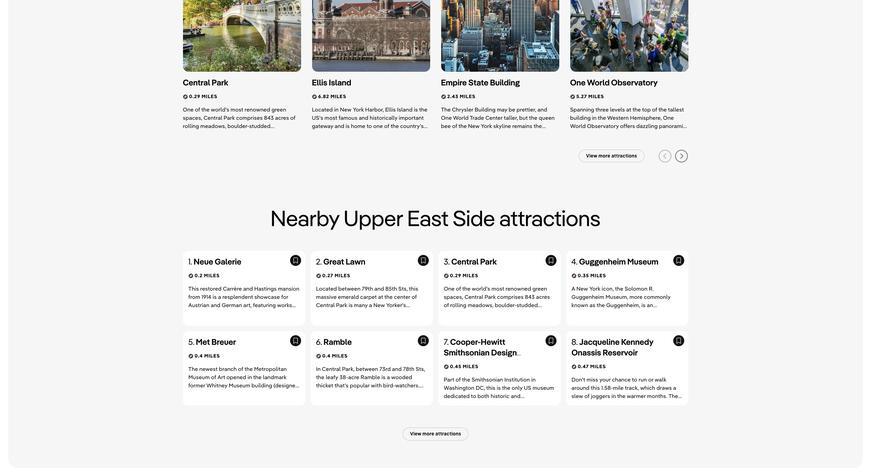 Task type: describe. For each thing, give the bounding box(es) containing it.
popular
[[350, 382, 370, 389]]

one world observatory link
[[570, 77, 677, 88]]

0.2
[[195, 273, 203, 279]]

0 horizontal spatial view more attractions link
[[403, 428, 468, 441]]

green for 3
[[533, 286, 547, 292]]

boulder- for central park
[[228, 123, 249, 130]]

and inside part of the smithsonian institution in washington dc, this is the only us museum dedicated to both historic and contemporary design. housed in the 64- room…
[[511, 393, 521, 400]]

0 vertical spatial guggenheim
[[579, 256, 626, 267]]

0 horizontal spatial view more attractions
[[410, 431, 461, 437]]

is inside part of the smithsonian institution in washington dc, this is the only us museum dedicated to both historic and contemporary design. housed in the 64- room…
[[497, 385, 501, 392]]

. for 2
[[320, 256, 322, 267]]

mile
[[613, 385, 624, 392]]

us's
[[312, 114, 323, 121]]

miles for one world observatory
[[589, 93, 604, 100]]

a new york icon, the solomon r. guggenheim museum, more commonly known as the guggenheim, is an internationally-renowned art museum and one of the most…
[[572, 286, 678, 325]]

located for 2
[[316, 286, 337, 292]]

and up the klee
[[211, 302, 220, 309]]

. for 1
[[191, 256, 192, 267]]

empire state building link
[[441, 77, 548, 88]]

the inside in central park, between 73rd and 78th sts, the leafy 38-acre ramble is a wooded thicket that's popular with bird-watchers. it's easy to lose your way in…
[[316, 374, 324, 381]]

by inside this restored carrère and hastings mansion from 1914 is a resplendent showcase for austrian and german art, featuring works by paul klee and ernst ludwig…
[[188, 310, 195, 317]]

8
[[572, 337, 576, 347]]

. for 3
[[448, 256, 450, 267]]

dc,
[[476, 385, 485, 392]]

in inside located between 79th and 85th sts, this massive emerald carpet at the center of central park is many a new yorker's unofficial backyard. created in 1931…
[[389, 310, 394, 317]]

the down queen
[[534, 123, 542, 130]]

r.
[[649, 286, 654, 292]]

chrysler
[[452, 106, 474, 113]]

the down metropolitan
[[253, 374, 262, 381]]

world inside 'link'
[[587, 77, 610, 87]]

joggers
[[591, 393, 610, 400]]

this restored carrère and hastings mansion from 1914 is a resplendent showcase for austrian and german art, featuring works by paul klee and ernst ludwig…
[[188, 286, 299, 317]]

the up important
[[419, 106, 428, 113]]

prettier,
[[517, 106, 536, 113]]

panoramic
[[659, 123, 686, 130]]

an
[[647, 302, 653, 309]]

backyard.
[[341, 310, 366, 317]]

park,
[[342, 366, 355, 373]]

to inside in central park, between 73rd and 78th sts, the leafy 38-acre ramble is a wooded thicket that's popular with bird-watchers. it's easy to lose your way in…
[[338, 391, 343, 397]]

5 . met breuer
[[188, 337, 236, 347]]

levels
[[610, 106, 625, 113]]

2 . great lawn
[[316, 256, 366, 267]]

new inside the chrysler building may be prettier, and one world trade center taller, but the queen bee of the new york skyline remains the empire state building. nyc…
[[468, 123, 480, 130]]

0.27
[[322, 273, 333, 279]]

historic
[[491, 393, 510, 400]]

one inside located in new york harbor, ellis island is the us's most famous and historically important gateway and is home to one of the country's most moving…
[[373, 123, 383, 130]]

0.47 miles
[[578, 364, 606, 370]]

7 .
[[444, 337, 450, 347]]

843 for 3
[[525, 294, 535, 301]]

water
[[615, 401, 630, 408]]

and inside a new york icon, the solomon r. guggenheim museum, more commonly known as the guggenheim, is an internationally-renowned art museum and one of the most…
[[668, 310, 678, 317]]

. for 4
[[576, 256, 578, 267]]

more for the view more attractions link to the top
[[599, 153, 610, 159]]

the newest branch of the metropolitan museum of art opened in the landmark former whitney museum building (designed by marcel breuer; there's an…
[[188, 366, 299, 397]]

one down 3
[[444, 286, 455, 292]]

this
[[188, 286, 199, 292]]

carpet
[[360, 294, 377, 301]]

the chrysler building may be prettier, and one world trade center taller, but the queen bee of the new york skyline remains the empire state building. nyc…
[[441, 106, 555, 138]]

and inside in central park, between 73rd and 78th sts, the leafy 38-acre ramble is a wooded thicket that's popular with bird-watchers. it's easy to lose your way in…
[[392, 366, 402, 373]]

in up us at the right of the page
[[531, 377, 536, 383]]

the left "64-"
[[528, 401, 536, 408]]

part
[[444, 377, 454, 383]]

the down historically
[[391, 123, 399, 130]]

in inside don't miss your chance to run or walk around this 1.58-mile track, which draws a slew of joggers in the warmer months. the 106-acre body of water no…
[[612, 393, 616, 400]]

no…
[[631, 401, 641, 408]]

museum inside part of the smithsonian institution in washington dc, this is the only us museum dedicated to both historic and contemporary design. housed in the 64- room…
[[533, 385, 554, 392]]

lined for 3
[[492, 310, 505, 317]]

but
[[519, 114, 528, 121]]

lawn
[[346, 256, 366, 267]]

galerie
[[215, 256, 241, 267]]

park inside located between 79th and 85th sts, this massive emerald carpet at the center of central park is many a new yorker's unofficial backyard. created in 1931…
[[336, 302, 347, 309]]

chance
[[612, 377, 631, 383]]

miles for 1
[[204, 273, 220, 279]]

studded for 3
[[517, 302, 538, 309]]

empire inside the chrysler building may be prettier, and one world trade center taller, but the queen bee of the new york skyline remains the empire state building. nyc…
[[441, 131, 459, 138]]

3 . central park
[[444, 256, 497, 267]]

is down the famous in the left top of the page
[[346, 123, 350, 130]]

this inside don't miss your chance to run or walk around this 1.58-mile track, which draws a slew of joggers in the warmer months. the 106-acre body of water no…
[[591, 385, 600, 392]]

room…
[[444, 410, 461, 416]]

miles for 6
[[332, 353, 348, 359]]

is up important
[[414, 106, 418, 113]]

the down central park
[[201, 106, 210, 113]]

1914
[[202, 294, 211, 301]]

important
[[399, 114, 424, 121]]

64-
[[537, 401, 546, 408]]

0 horizontal spatial ramble
[[324, 337, 352, 347]]

taller,
[[504, 114, 518, 121]]

0.2 miles
[[195, 273, 220, 279]]

spaces, for central park
[[183, 114, 202, 121]]

and down german
[[221, 310, 231, 317]]

. for 5
[[193, 337, 194, 347]]

unofficial
[[316, 310, 340, 317]]

guggenheim,
[[606, 302, 640, 309]]

housed
[[501, 401, 521, 408]]

a inside in central park, between 73rd and 78th sts, the leafy 38-acre ramble is a wooded thicket that's popular with bird-watchers. it's easy to lose your way in…
[[387, 374, 390, 381]]

0.4 miles for met
[[195, 353, 220, 359]]

3
[[444, 256, 448, 267]]

draws
[[657, 385, 672, 392]]

sts, inside in central park, between 73rd and 78th sts, the leafy 38-acre ramble is a wooded thicket that's popular with bird-watchers. it's easy to lose your way in…
[[416, 366, 425, 373]]

historically
[[370, 114, 398, 121]]

843 for central park
[[264, 114, 274, 121]]

in inside located in new york harbor, ellis island is the us's most famous and historically important gateway and is home to one of the country's most moving…
[[334, 106, 339, 113]]

the inside located between 79th and 85th sts, this massive emerald carpet at the center of central park is many a new yorker's unofficial backyard. created in 1931…
[[385, 294, 393, 301]]

empire state building
[[441, 77, 520, 87]]

miles for central park
[[202, 93, 217, 100]]

acres for 3
[[536, 294, 550, 301]]

trade
[[470, 114, 484, 121]]

located in new york harbor, ellis island is the us's most famous and historically important gateway and is home to one of the country's most moving…
[[312, 106, 428, 138]]

hemisphere,
[[630, 114, 662, 121]]

to inside part of the smithsonian institution in washington dc, this is the only us museum dedicated to both historic and contemporary design. housed in the 64- room…
[[471, 393, 476, 400]]

0.45
[[450, 364, 462, 370]]

0.29 for central park
[[189, 93, 200, 100]]

of inside the chrysler building may be prettier, and one world trade center taller, but the queen bee of the new york skyline remains the empire state building. nyc…
[[452, 123, 457, 130]]

1 horizontal spatial view more attractions
[[586, 153, 637, 159]]

previous slide image
[[658, 149, 672, 163]]

be
[[509, 106, 515, 113]]

one of the world's most renowned green spaces, central park comprises 843 acres of rolling meadows, boulder-studded outcroppings, elm-lined walkways,… for central park
[[183, 106, 296, 138]]

gateway
[[312, 123, 333, 130]]

new inside located between 79th and 85th sts, this massive emerald carpet at the center of central park is many a new yorker's unofficial backyard. created in 1931…
[[374, 302, 385, 309]]

and up resplendent
[[243, 286, 253, 292]]

1 horizontal spatial attractions
[[500, 204, 601, 232]]

the up washington
[[462, 377, 470, 383]]

upper
[[344, 204, 403, 232]]

miles for ellis island
[[331, 93, 346, 100]]

in right housed
[[522, 401, 527, 408]]

a inside don't miss your chance to run or walk around this 1.58-mile track, which draws a slew of joggers in the warmer months. the 106-acre body of water no…
[[673, 385, 677, 392]]

great
[[323, 256, 344, 267]]

0 vertical spatial ellis
[[312, 77, 327, 87]]

kennedy
[[621, 337, 654, 347]]

observatory inside spanning three levels at the top of the tallest building in the western hemisphere, one world observatory offers dazzling panoramic views over manhattan's…
[[587, 123, 619, 130]]

0.4 miles for ramble
[[322, 353, 348, 359]]

landmark
[[263, 374, 287, 381]]

1931…
[[395, 310, 408, 317]]

ramble inside in central park, between 73rd and 78th sts, the leafy 38-acre ramble is a wooded thicket that's popular with bird-watchers. it's easy to lose your way in…
[[361, 374, 380, 381]]

0.35 miles
[[578, 273, 606, 279]]

spanning
[[570, 106, 594, 113]]

building for state
[[490, 77, 520, 87]]

the up historic
[[502, 385, 511, 392]]

elm- for central park
[[220, 131, 231, 138]]

studded for central park
[[249, 123, 271, 130]]

one of the world's most renowned green spaces, central park comprises 843 acres of rolling meadows, boulder-studded outcroppings, elm-lined walkways,… for 3
[[444, 286, 550, 317]]

the left "top" in the right top of the page
[[633, 106, 641, 113]]

smithsonian inside part of the smithsonian institution in washington dc, this is the only us museum dedicated to both historic and contemporary design. housed in the 64- room…
[[472, 377, 503, 383]]

queen
[[539, 114, 555, 121]]

don't
[[572, 377, 586, 383]]

0.35
[[578, 273, 589, 279]]

. for 6
[[321, 337, 322, 347]]

warmer
[[627, 393, 646, 400]]

rolling for central park
[[183, 123, 199, 130]]

walk
[[655, 377, 667, 383]]

the inside don't miss your chance to run or walk around this 1.58-mile track, which draws a slew of joggers in the warmer months. the 106-acre body of water no…
[[617, 393, 626, 400]]

this inside part of the smithsonian institution in washington dc, this is the only us museum dedicated to both historic and contemporary design. housed in the 64- room…
[[486, 385, 496, 392]]

dazzling
[[637, 123, 658, 130]]

0 vertical spatial state
[[469, 77, 489, 87]]

hewitt
[[481, 337, 505, 347]]

around
[[572, 385, 590, 392]]

new york - may 29 : one  world observatory grand opening day on may 29, 2015. it  is open year round. starting may 29th until september 7th from 9 a.m. until midnight image
[[570, 0, 688, 72]]

0 horizontal spatial island
[[329, 77, 351, 87]]

your inside in central park, between 73rd and 78th sts, the leafy 38-acre ramble is a wooded thicket that's popular with bird-watchers. it's easy to lose your way in…
[[357, 391, 368, 397]]

6
[[316, 337, 321, 347]]

body
[[595, 401, 608, 408]]

of inside a new york icon, the solomon r. guggenheim museum, more commonly known as the guggenheim, is an internationally-renowned art museum and one of the most…
[[583, 319, 588, 325]]

a inside this restored carrère and hastings mansion from 1914 is a resplendent showcase for austrian and german art, featuring works by paul klee and ernst ludwig…
[[218, 294, 221, 301]]

center
[[486, 114, 503, 121]]

the inside don't miss your chance to run or walk around this 1.58-mile track, which draws a slew of joggers in the warmer months. the 106-acre body of water no…
[[669, 393, 678, 400]]

is inside this restored carrère and hastings mansion from 1914 is a resplendent showcase for austrian and german art, featuring works by paul klee and ernst ludwig…
[[213, 294, 217, 301]]

is inside located between 79th and 85th sts, this massive emerald carpet at the center of central park is many a new yorker's unofficial backyard. created in 1931…
[[349, 302, 353, 309]]

miles for 4
[[591, 273, 606, 279]]

that's
[[335, 382, 349, 389]]

of inside spanning three levels at the top of the tallest building in the western hemisphere, one world observatory offers dazzling panoramic views over manhattan's…
[[652, 106, 657, 113]]

spaces, for 3
[[444, 294, 463, 301]]

opened
[[227, 374, 246, 381]]

views
[[570, 131, 585, 138]]

lose
[[344, 391, 355, 397]]

ellis island link
[[312, 77, 418, 88]]

miles for 8
[[590, 364, 606, 370]]

in…
[[380, 391, 389, 397]]

central inside central park link
[[183, 77, 210, 87]]

contemporary
[[444, 401, 480, 408]]

walkways,… for 3
[[506, 310, 536, 317]]



Task type: vqa. For each thing, say whether or not it's contained in the screenshot.
A still, serene and deeply moving place, Nagasaki's Peace Park commemorates the atomic bombing of the city on August 9, 1945, which reduced the…
no



Task type: locate. For each thing, give the bounding box(es) containing it.
commonly
[[644, 294, 671, 301]]

one inside the chrysler building may be prettier, and one world trade center taller, but the queen bee of the new york skyline remains the empire state building. nyc…
[[441, 114, 452, 121]]

0 horizontal spatial green
[[272, 106, 286, 113]]

newest
[[199, 366, 218, 373]]

building up may
[[490, 77, 520, 87]]

1 horizontal spatial ellis
[[385, 106, 396, 113]]

the inside the newest branch of the metropolitan museum of art opened in the landmark former whitney museum building (designed by marcel breuer; there's an…
[[188, 366, 198, 373]]

to down that's at the left bottom of the page
[[338, 391, 343, 397]]

to
[[367, 123, 372, 130], [632, 377, 637, 383], [338, 391, 343, 397], [471, 393, 476, 400]]

0 horizontal spatial one of the world's most renowned green spaces, central park comprises 843 acres of rolling meadows, boulder-studded outcroppings, elm-lined walkways,…
[[183, 106, 296, 138]]

in down 6.82 miles
[[334, 106, 339, 113]]

and inside the chrysler building may be prettier, and one world trade center taller, but the queen bee of the new york skyline remains the empire state building. nyc…
[[538, 106, 547, 113]]

ellis island
[[312, 77, 351, 87]]

renowned inside a new york icon, the solomon r. guggenheim museum, more commonly known as the guggenheim, is an internationally-renowned art museum and one of the most…
[[610, 310, 636, 317]]

1 0.4 miles from the left
[[195, 353, 220, 359]]

the down draws
[[669, 393, 678, 400]]

internationally-
[[572, 310, 610, 317]]

renowned for central park
[[245, 106, 270, 113]]

2 horizontal spatial the
[[669, 393, 678, 400]]

hastings
[[254, 286, 277, 292]]

the down in
[[316, 374, 324, 381]]

green for central park
[[272, 106, 286, 113]]

is up historic
[[497, 385, 501, 392]]

0 horizontal spatial world's
[[211, 106, 229, 113]]

0.29 miles for central park
[[189, 93, 217, 100]]

0 vertical spatial york
[[353, 106, 364, 113]]

1 horizontal spatial lined
[[492, 310, 505, 317]]

breuer;
[[214, 391, 233, 397]]

view more attractions link
[[579, 150, 645, 163], [403, 428, 468, 441]]

2 vertical spatial the
[[669, 393, 678, 400]]

located up us's
[[312, 106, 333, 113]]

smithsonian down cooper-
[[444, 347, 490, 358]]

the down 2.43
[[441, 106, 451, 113]]

art
[[637, 310, 644, 317]]

this inside located between 79th and 85th sts, this massive emerald carpet at the center of central park is many a new yorker's unofficial backyard. created in 1931…
[[409, 286, 418, 292]]

0 horizontal spatial at
[[378, 294, 383, 301]]

1 by from the top
[[188, 310, 195, 317]]

2 horizontal spatial this
[[591, 385, 600, 392]]

building inside the newest branch of the metropolitan museum of art opened in the landmark former whitney museum building (designed by marcel breuer; there's an…
[[252, 382, 272, 389]]

1 . neue galerie
[[188, 256, 241, 267]]

building for chrysler
[[475, 106, 496, 113]]

building down spanning
[[570, 114, 591, 121]]

0 vertical spatial comprises
[[236, 114, 263, 121]]

and inside located between 79th and 85th sts, this massive emerald carpet at the center of central park is many a new yorker's unofficial backyard. created in 1931…
[[374, 286, 384, 292]]

reservoir
[[603, 347, 638, 358]]

building inside spanning three levels at the top of the tallest building in the western hemisphere, one world observatory offers dazzling panoramic views over manhattan's…
[[570, 114, 591, 121]]

0 horizontal spatial attractions
[[436, 431, 461, 437]]

the down the 3 . central park
[[462, 286, 471, 292]]

state left building.
[[460, 131, 474, 138]]

in down three at the right
[[592, 114, 597, 121]]

created
[[367, 310, 388, 317]]

0.4 down met
[[195, 353, 203, 359]]

0.29 down the 3 . central park
[[450, 273, 461, 279]]

is right 1914
[[213, 294, 217, 301]]

0.29 miles down central park
[[189, 93, 217, 100]]

one inside spanning three levels at the top of the tallest building in the western hemisphere, one world observatory offers dazzling panoramic views over manhattan's…
[[663, 114, 674, 121]]

one of the world's most renowned green spaces, central park comprises 843 acres of rolling meadows, boulder-studded outcroppings, elm-lined walkways,…
[[183, 106, 296, 138], [444, 286, 550, 317]]

1 vertical spatial the
[[188, 366, 198, 373]]

1 vertical spatial one
[[572, 319, 581, 325]]

museum right us at the right of the page
[[533, 385, 554, 392]]

and up queen
[[538, 106, 547, 113]]

2 empire from the top
[[441, 131, 459, 138]]

miles for 2
[[335, 273, 350, 279]]

1 vertical spatial comprises
[[497, 294, 524, 301]]

neue
[[194, 256, 213, 267]]

.
[[191, 256, 192, 267], [320, 256, 322, 267], [448, 256, 450, 267], [576, 256, 578, 267], [193, 337, 194, 347], [321, 337, 322, 347], [447, 337, 449, 347], [576, 337, 578, 347]]

in inside spanning three levels at the top of the tallest building in the western hemisphere, one world observatory offers dazzling panoramic views over manhattan's…
[[592, 114, 597, 121]]

at right carpet
[[378, 294, 383, 301]]

2 vertical spatial world
[[570, 123, 586, 130]]

between inside located between 79th and 85th sts, this massive emerald carpet at the center of central park is many a new yorker's unofficial backyard. created in 1931…
[[338, 286, 361, 292]]

ramble up with at the left bottom of page
[[361, 374, 380, 381]]

0.4 for ramble
[[322, 353, 331, 359]]

york inside located in new york harbor, ellis island is the us's most famous and historically important gateway and is home to one of the country's most moving…
[[353, 106, 364, 113]]

both
[[478, 393, 490, 400]]

1 horizontal spatial acres
[[536, 294, 550, 301]]

at inside located between 79th and 85th sts, this massive emerald carpet at the center of central park is many a new yorker's unofficial backyard. created in 1931…
[[378, 294, 383, 301]]

0 horizontal spatial meadows,
[[200, 123, 226, 130]]

state up 2.43 miles
[[469, 77, 489, 87]]

1 vertical spatial between
[[356, 366, 378, 373]]

the
[[441, 106, 451, 113], [188, 366, 198, 373], [669, 393, 678, 400]]

central
[[183, 77, 210, 87], [204, 114, 222, 121], [451, 256, 479, 267], [465, 294, 483, 301], [316, 302, 335, 309], [322, 366, 341, 373]]

0 horizontal spatial 0.29
[[189, 93, 200, 100]]

world inside the chrysler building may be prettier, and one world trade center taller, but the queen bee of the new york skyline remains the empire state building. nyc…
[[453, 114, 469, 121]]

tallest
[[668, 106, 684, 113]]

to right home
[[367, 123, 372, 130]]

1 horizontal spatial building
[[570, 114, 591, 121]]

state
[[469, 77, 489, 87], [460, 131, 474, 138]]

1 vertical spatial york
[[481, 123, 492, 130]]

the down internationally-
[[589, 319, 597, 325]]

york inside a new york icon, the solomon r. guggenheim museum, more commonly known as the guggenheim, is an internationally-renowned art museum and one of the most…
[[589, 286, 601, 292]]

museum down an
[[645, 310, 667, 317]]

one
[[570, 77, 586, 87], [183, 106, 194, 113], [441, 114, 452, 121], [663, 114, 674, 121], [444, 286, 455, 292]]

attractions for the leftmost the view more attractions link
[[436, 431, 461, 437]]

one inside a new york icon, the solomon r. guggenheim museum, more commonly known as the guggenheim, is an internationally-renowned art museum and one of the most…
[[572, 319, 581, 325]]

0 vertical spatial walkways,…
[[245, 131, 275, 138]]

new right a
[[577, 286, 588, 292]]

0 vertical spatial green
[[272, 106, 286, 113]]

part of the smithsonian institution in washington dc, this is the only us museum dedicated to both historic and contemporary design. housed in the 64- room…
[[444, 377, 554, 416]]

0 vertical spatial building
[[570, 114, 591, 121]]

a inside located between 79th and 85th sts, this massive emerald carpet at the center of central park is many a new yorker's unofficial backyard. created in 1931…
[[369, 302, 372, 309]]

6.82 miles
[[318, 93, 346, 100]]

2 0.4 from the left
[[322, 353, 331, 359]]

yorker's
[[386, 302, 406, 309]]

2 horizontal spatial world
[[587, 77, 610, 87]]

skyline
[[493, 123, 511, 130]]

1 horizontal spatial sts,
[[416, 366, 425, 373]]

resplendent
[[222, 294, 253, 301]]

new up created
[[374, 302, 385, 309]]

in central park, between 73rd and 78th sts, the leafy 38-acre ramble is a wooded thicket that's popular with bird-watchers. it's easy to lose your way in…
[[316, 366, 425, 397]]

the inside the chrysler building may be prettier, and one world trade center taller, but the queen bee of the new york skyline remains the empire state building. nyc…
[[441, 106, 451, 113]]

acre inside in central park, between 73rd and 78th sts, the leafy 38-acre ramble is a wooded thicket that's popular with bird-watchers. it's easy to lose your way in…
[[348, 374, 359, 381]]

york inside the chrysler building may be prettier, and one world trade center taller, but the queen bee of the new york skyline remains the empire state building. nyc…
[[481, 123, 492, 130]]

outcroppings, for central park
[[183, 131, 218, 138]]

sts, up center
[[399, 286, 408, 292]]

there's
[[234, 391, 251, 397]]

to inside located in new york harbor, ellis island is the us's most famous and historically important gateway and is home to one of the country's most moving…
[[367, 123, 372, 130]]

icon,
[[602, 286, 614, 292]]

jacqueline kennedy onassis reservoir
[[572, 337, 654, 358]]

0 horizontal spatial york
[[353, 106, 364, 113]]

smithsonian
[[444, 347, 490, 358], [472, 377, 503, 383]]

0 horizontal spatial studded
[[249, 123, 271, 130]]

located for ellis island
[[312, 106, 333, 113]]

renowned for 3
[[506, 286, 531, 292]]

view more attractions down room…
[[410, 431, 461, 437]]

ellis inside located in new york harbor, ellis island is the us's most famous and historically important gateway and is home to one of the country's most moving…
[[385, 106, 396, 113]]

0 vertical spatial outcroppings,
[[183, 131, 218, 138]]

renowned
[[245, 106, 270, 113], [506, 286, 531, 292], [610, 310, 636, 317]]

museum up solomon
[[628, 256, 659, 267]]

0 vertical spatial one
[[373, 123, 383, 130]]

view for the view more attractions link to the top
[[586, 153, 598, 159]]

0 vertical spatial world's
[[211, 106, 229, 113]]

one inside 'link'
[[570, 77, 586, 87]]

new inside located in new york harbor, ellis island is the us's most famous and historically important gateway and is home to one of the country's most moving…
[[340, 106, 352, 113]]

new inside a new york icon, the solomon r. guggenheim museum, more commonly known as the guggenheim, is an internationally-renowned art museum and one of the most…
[[577, 286, 588, 292]]

the right the as
[[597, 302, 605, 309]]

2 by from the top
[[188, 391, 195, 397]]

1 vertical spatial guggenheim
[[572, 294, 604, 301]]

2 0.4 miles from the left
[[322, 353, 348, 359]]

and down "only"
[[511, 393, 521, 400]]

0 horizontal spatial boulder-
[[228, 123, 249, 130]]

1 horizontal spatial boulder-
[[495, 302, 517, 309]]

1 empire from the top
[[441, 77, 467, 87]]

world up 5.27 miles
[[587, 77, 610, 87]]

only
[[512, 385, 523, 392]]

view
[[586, 153, 598, 159], [410, 431, 421, 437]]

an…
[[252, 391, 263, 397]]

1 vertical spatial meadows,
[[468, 302, 494, 309]]

0 horizontal spatial 0.4
[[195, 353, 203, 359]]

lined for central park
[[231, 131, 244, 138]]

observatory inside 'link'
[[611, 77, 658, 87]]

museum,
[[606, 294, 628, 301]]

a down restored
[[218, 294, 221, 301]]

museum up the part
[[444, 358, 475, 369]]

in
[[334, 106, 339, 113], [592, 114, 597, 121], [389, 310, 394, 317], [248, 374, 252, 381], [531, 377, 536, 383], [612, 393, 616, 400], [522, 401, 527, 408]]

0 vertical spatial at
[[627, 106, 631, 113]]

miles right 0.2 at the bottom of the page
[[204, 273, 220, 279]]

1 vertical spatial green
[[533, 286, 547, 292]]

1 vertical spatial outcroppings,
[[444, 310, 479, 317]]

between up popular
[[356, 366, 378, 373]]

museum up former
[[188, 374, 210, 381]]

5
[[188, 337, 193, 347]]

the for 5
[[188, 366, 198, 373]]

0 vertical spatial sts,
[[399, 286, 408, 292]]

york up building.
[[481, 123, 492, 130]]

beautiful view of manhattan during a summer sunset image
[[441, 0, 559, 72]]

1 0.4 from the left
[[195, 353, 203, 359]]

walkways,… for central park
[[245, 131, 275, 138]]

island inside located in new york harbor, ellis island is the us's most famous and historically important gateway and is home to one of the country's most moving…
[[397, 106, 413, 113]]

0 vertical spatial more
[[599, 153, 610, 159]]

1 horizontal spatial your
[[600, 377, 611, 383]]

acres for central park
[[275, 114, 289, 121]]

washington
[[444, 385, 475, 392]]

world's for 3
[[472, 286, 490, 292]]

world down chrysler
[[453, 114, 469, 121]]

2.43
[[447, 93, 459, 100]]

attractions for the view more attractions link to the top
[[612, 153, 637, 159]]

a
[[572, 286, 575, 292]]

art
[[217, 374, 225, 381]]

klee
[[208, 310, 220, 317]]

nearby
[[271, 204, 339, 232]]

to left run
[[632, 377, 637, 383]]

0.29
[[189, 93, 200, 100], [450, 273, 461, 279]]

acre
[[348, 374, 359, 381], [582, 401, 593, 408]]

to inside don't miss your chance to run or walk around this 1.58-mile track, which draws a slew of joggers in the warmer months. the 106-acre body of water no…
[[632, 377, 637, 383]]

miles for 5
[[204, 353, 220, 359]]

2
[[316, 256, 320, 267]]

more for the leftmost the view more attractions link
[[423, 431, 434, 437]]

0 horizontal spatial this
[[409, 286, 418, 292]]

0.29 miles for 3
[[450, 273, 478, 279]]

leafy
[[326, 374, 338, 381]]

central inside in central park, between 73rd and 78th sts, the leafy 38-acre ramble is a wooded thicket that's popular with bird-watchers. it's easy to lose your way in…
[[322, 366, 341, 373]]

miles right 0.35
[[591, 273, 606, 279]]

guggenheim inside a new york icon, the solomon r. guggenheim museum, more commonly known as the guggenheim, is an internationally-renowned art museum and one of the most…
[[572, 294, 604, 301]]

1 vertical spatial building
[[252, 382, 272, 389]]

world's for central park
[[211, 106, 229, 113]]

acre inside don't miss your chance to run or walk around this 1.58-mile track, which draws a slew of joggers in the warmer months. the 106-acre body of water no…
[[582, 401, 593, 408]]

more inside a new york icon, the solomon r. guggenheim museum, more commonly known as the guggenheim, is an internationally-renowned art museum and one of the most…
[[630, 294, 643, 301]]

one up panoramic
[[663, 114, 674, 121]]

comprises for central park
[[236, 114, 263, 121]]

between inside in central park, between 73rd and 78th sts, the leafy 38-acre ramble is a wooded thicket that's popular with bird-watchers. it's easy to lose your way in…
[[356, 366, 378, 373]]

most…
[[599, 319, 615, 325]]

2 vertical spatial york
[[589, 286, 601, 292]]

in right the opened
[[248, 374, 252, 381]]

0 horizontal spatial acre
[[348, 374, 359, 381]]

world inside spanning three levels at the top of the tallest building in the western hemisphere, one world observatory offers dazzling panoramic views over manhattan's…
[[570, 123, 586, 130]]

0 vertical spatial meadows,
[[200, 123, 226, 130]]

the up museum, on the bottom right of the page
[[615, 286, 624, 292]]

sts, right 78th
[[416, 366, 425, 373]]

your
[[600, 377, 611, 383], [357, 391, 368, 397]]

miles down 6 . ramble
[[332, 353, 348, 359]]

building inside the chrysler building may be prettier, and one world trade center taller, but the queen bee of the new york skyline remains the empire state building. nyc…
[[475, 106, 496, 113]]

1 horizontal spatial 0.29
[[450, 273, 461, 279]]

one down central park
[[183, 106, 194, 113]]

0 horizontal spatial more
[[423, 431, 434, 437]]

guggenheim up the as
[[572, 294, 604, 301]]

building up trade
[[475, 106, 496, 113]]

harbor,
[[365, 106, 384, 113]]

0 vertical spatial view more attractions link
[[579, 150, 645, 163]]

dedicated
[[444, 393, 470, 400]]

or
[[648, 377, 654, 383]]

0.4 miles up newest
[[195, 353, 220, 359]]

1 horizontal spatial the
[[441, 106, 451, 113]]

0 vertical spatial acre
[[348, 374, 359, 381]]

1 horizontal spatial walkways,…
[[506, 310, 536, 317]]

the down three at the right
[[598, 114, 606, 121]]

is inside a new york icon, the solomon r. guggenheim museum, more commonly known as the guggenheim, is an internationally-renowned art museum and one of the most…
[[642, 302, 646, 309]]

smithsonian up dc,
[[472, 377, 503, 383]]

1 horizontal spatial green
[[533, 286, 547, 292]]

0.4 for met breuer
[[195, 353, 203, 359]]

october 2015: visitors paddle in boats near a bridge at central park.. image
[[183, 0, 301, 72]]

the for empire state building
[[441, 106, 451, 113]]

island up 6.82 miles
[[329, 77, 351, 87]]

acre down slew
[[582, 401, 593, 408]]

by
[[188, 310, 195, 317], [188, 391, 195, 397]]

rolling for 3
[[450, 302, 467, 309]]

miles up chrysler
[[460, 93, 476, 100]]

miles for empire state building
[[460, 93, 476, 100]]

located inside located in new york harbor, ellis island is the us's most famous and historically important gateway and is home to one of the country's most moving…
[[312, 106, 333, 113]]

the up the opened
[[245, 366, 253, 373]]

at inside spanning three levels at the top of the tallest building in the western hemisphere, one world observatory offers dazzling panoramic views over manhattan's…
[[627, 106, 631, 113]]

moving…
[[326, 131, 349, 138]]

a right draws
[[673, 385, 677, 392]]

sts, inside located between 79th and 85th sts, this massive emerald carpet at the center of central park is many a new yorker's unofficial backyard. created in 1931…
[[399, 286, 408, 292]]

2 vertical spatial more
[[423, 431, 434, 437]]

1 horizontal spatial 0.29 miles
[[450, 273, 478, 279]]

1 vertical spatial view more attractions link
[[403, 428, 468, 441]]

0 vertical spatial attractions
[[612, 153, 637, 159]]

this right dc,
[[486, 385, 496, 392]]

0 vertical spatial ramble
[[324, 337, 352, 347]]

miles up three at the right
[[589, 93, 604, 100]]

world's down the 3 . central park
[[472, 286, 490, 292]]

in inside the newest branch of the metropolitan museum of art opened in the landmark former whitney museum building (designed by marcel breuer; there's an…
[[248, 374, 252, 381]]

0.4 down 6 . ramble
[[322, 353, 331, 359]]

0 horizontal spatial comprises
[[236, 114, 263, 121]]

by inside the newest branch of the metropolitan museum of art opened in the landmark former whitney museum building (designed by marcel breuer; there's an…
[[188, 391, 195, 397]]

york
[[353, 106, 364, 113], [481, 123, 492, 130], [589, 286, 601, 292]]

1 vertical spatial state
[[460, 131, 474, 138]]

0.29 miles
[[189, 93, 217, 100], [450, 273, 478, 279]]

one up bee
[[441, 114, 452, 121]]

a down carpet
[[369, 302, 372, 309]]

located inside located between 79th and 85th sts, this massive emerald carpet at the center of central park is many a new yorker's unofficial backyard. created in 1931…
[[316, 286, 337, 292]]

1 vertical spatial your
[[357, 391, 368, 397]]

building
[[570, 114, 591, 121], [252, 382, 272, 389]]

elm- for 3
[[481, 310, 492, 317]]

0 vertical spatial one of the world's most renowned green spaces, central park comprises 843 acres of rolling meadows, boulder-studded outcroppings, elm-lined walkways,…
[[183, 106, 296, 138]]

next slide image
[[675, 149, 688, 163]]

843
[[264, 114, 274, 121], [525, 294, 535, 301]]

guggenheim up 0.35 miles
[[579, 256, 626, 267]]

0.29 for 3
[[450, 273, 461, 279]]

as
[[590, 302, 596, 309]]

ramble right 6 at the bottom
[[324, 337, 352, 347]]

your inside don't miss your chance to run or walk around this 1.58-mile track, which draws a slew of joggers in the warmer months. the 106-acre body of water no…
[[600, 377, 611, 383]]

is inside in central park, between 73rd and 78th sts, the leafy 38-acre ramble is a wooded thicket that's popular with bird-watchers. it's easy to lose your way in…
[[382, 374, 386, 381]]

months.
[[647, 393, 668, 400]]

1 vertical spatial 0.29 miles
[[450, 273, 478, 279]]

may
[[497, 106, 508, 113]]

museum inside cooper-hewitt smithsonian design museum
[[444, 358, 475, 369]]

1 vertical spatial world
[[453, 114, 469, 121]]

miles down central park
[[202, 93, 217, 100]]

marcel
[[196, 391, 213, 397]]

1 vertical spatial attractions
[[500, 204, 601, 232]]

and
[[538, 106, 547, 113], [359, 114, 369, 121], [335, 123, 344, 130], [243, 286, 253, 292], [374, 286, 384, 292], [211, 302, 220, 309], [221, 310, 231, 317], [668, 310, 678, 317], [392, 366, 402, 373], [511, 393, 521, 400]]

boulder- for 3
[[495, 302, 517, 309]]

miles right 6.82 on the left
[[331, 93, 346, 100]]

view for the leftmost the view more attractions link
[[410, 431, 421, 437]]

8 .
[[572, 337, 580, 347]]

state inside the chrysler building may be prettier, and one world trade center taller, but the queen bee of the new york skyline remains the empire state building. nyc…
[[460, 131, 474, 138]]

one down historically
[[373, 123, 383, 130]]

emerald
[[338, 294, 359, 301]]

0 vertical spatial building
[[490, 77, 520, 87]]

museum
[[645, 310, 667, 317], [533, 385, 554, 392]]

and right 79th
[[374, 286, 384, 292]]

0 vertical spatial lined
[[231, 131, 244, 138]]

view more attractions link down manhattan's… on the right
[[579, 150, 645, 163]]

1 horizontal spatial world's
[[472, 286, 490, 292]]

famous
[[339, 114, 358, 121]]

this down miss
[[591, 385, 600, 392]]

1 horizontal spatial view
[[586, 153, 598, 159]]

2 horizontal spatial more
[[630, 294, 643, 301]]

1 vertical spatial island
[[397, 106, 413, 113]]

between up emerald
[[338, 286, 361, 292]]

miles for 7
[[463, 364, 479, 370]]

1 vertical spatial by
[[188, 391, 195, 397]]

york up the famous in the left top of the page
[[353, 106, 364, 113]]

1 vertical spatial 0.29
[[450, 273, 461, 279]]

1 vertical spatial more
[[630, 294, 643, 301]]

1 vertical spatial spaces,
[[444, 294, 463, 301]]

of inside part of the smithsonian institution in washington dc, this is the only us museum dedicated to both historic and contemporary design. housed in the 64- room…
[[456, 377, 461, 383]]

empire inside empire state building link
[[441, 77, 467, 87]]

museum inside a new york icon, the solomon r. guggenheim museum, more commonly known as the guggenheim, is an internationally-renowned art museum and one of the most…
[[645, 310, 667, 317]]

ellis
[[312, 77, 327, 87], [385, 106, 396, 113]]

located up massive
[[316, 286, 337, 292]]

miles
[[202, 93, 217, 100], [331, 93, 346, 100], [460, 93, 476, 100], [589, 93, 604, 100], [204, 273, 220, 279], [335, 273, 350, 279], [463, 273, 478, 279], [591, 273, 606, 279], [204, 353, 220, 359], [332, 353, 348, 359], [463, 364, 479, 370], [590, 364, 606, 370]]

world's down central park
[[211, 106, 229, 113]]

the left tallest
[[659, 106, 667, 113]]

1 vertical spatial ellis
[[385, 106, 396, 113]]

1 horizontal spatial 0.4 miles
[[322, 353, 348, 359]]

view more attractions down manhattan's… on the right
[[586, 153, 637, 159]]

meadows,
[[200, 123, 226, 130], [468, 302, 494, 309]]

and up home
[[359, 114, 369, 121]]

comprises for 3
[[497, 294, 524, 301]]

miles up newest
[[204, 353, 220, 359]]

0 vertical spatial renowned
[[245, 106, 270, 113]]

smithsonian inside cooper-hewitt smithsonian design museum
[[444, 347, 490, 358]]

one
[[373, 123, 383, 130], [572, 319, 581, 325]]

building
[[490, 77, 520, 87], [475, 106, 496, 113]]

ludwig…
[[247, 310, 269, 317]]

outcroppings, for 3
[[444, 310, 479, 317]]

0 horizontal spatial lined
[[231, 131, 244, 138]]

at right levels at the right of the page
[[627, 106, 631, 113]]

ellis island and the immigration museum image
[[312, 0, 430, 72]]

ernst
[[232, 310, 245, 317]]

1 vertical spatial view
[[410, 431, 421, 437]]

is left an
[[642, 302, 646, 309]]

2 vertical spatial attractions
[[436, 431, 461, 437]]

of inside located in new york harbor, ellis island is the us's most famous and historically important gateway and is home to one of the country's most moving…
[[384, 123, 389, 130]]

0 horizontal spatial view
[[410, 431, 421, 437]]

the up water
[[617, 393, 626, 400]]

showcase
[[254, 294, 280, 301]]

0 vertical spatial located
[[312, 106, 333, 113]]

1 vertical spatial boulder-
[[495, 302, 517, 309]]

from
[[188, 294, 200, 301]]

0 horizontal spatial elm-
[[220, 131, 231, 138]]

central inside located between 79th and 85th sts, this massive emerald carpet at the center of central park is many a new yorker's unofficial backyard. created in 1931…
[[316, 302, 335, 309]]

the right but
[[529, 114, 538, 121]]

of inside located between 79th and 85th sts, this massive emerald carpet at the center of central park is many a new yorker's unofficial backyard. created in 1931…
[[412, 294, 417, 301]]

museum up the there's
[[229, 382, 250, 389]]

paul
[[196, 310, 207, 317]]

1 vertical spatial renowned
[[506, 286, 531, 292]]

0 vertical spatial empire
[[441, 77, 467, 87]]

1 horizontal spatial one
[[572, 319, 581, 325]]

and up moving… on the top of page
[[335, 123, 344, 130]]

1 horizontal spatial island
[[397, 106, 413, 113]]

cooper-hewitt smithsonian design museum
[[444, 337, 517, 369]]

0 vertical spatial 843
[[264, 114, 274, 121]]

1
[[188, 256, 191, 267]]

1 vertical spatial building
[[475, 106, 496, 113]]

meadows, for central park
[[200, 123, 226, 130]]

miles for 3
[[463, 273, 478, 279]]

featuring
[[253, 302, 276, 309]]

is down emerald
[[349, 302, 353, 309]]

miles right 0.45
[[463, 364, 479, 370]]

79th
[[362, 286, 373, 292]]

2 horizontal spatial york
[[589, 286, 601, 292]]

the down chrysler
[[459, 123, 467, 130]]

0 vertical spatial studded
[[249, 123, 271, 130]]

miles down 2 . great lawn
[[335, 273, 350, 279]]

don't miss your chance to run or walk around this 1.58-mile track, which draws a slew of joggers in the warmer months. the 106-acre body of water no…
[[572, 377, 678, 408]]

over
[[586, 131, 597, 138]]

0 vertical spatial smithsonian
[[444, 347, 490, 358]]

meadows, for 3
[[468, 302, 494, 309]]

offers
[[620, 123, 635, 130]]



